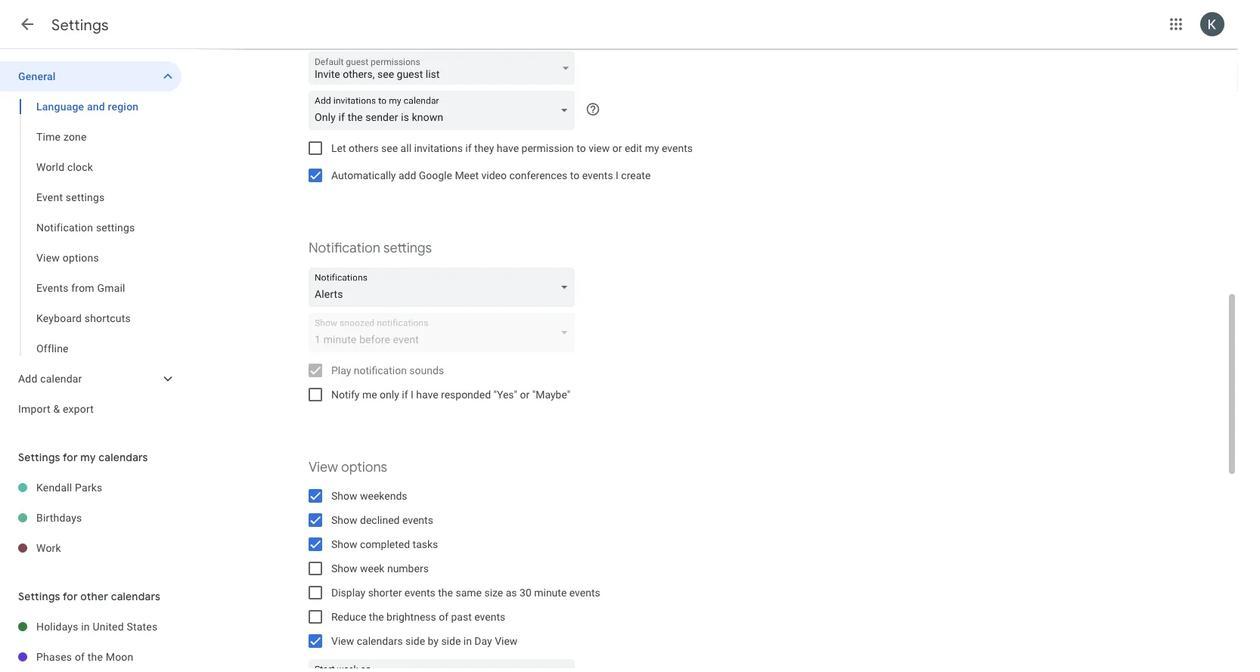 Task type: describe. For each thing, give the bounding box(es) containing it.
clock
[[67, 161, 93, 173]]

world
[[36, 161, 64, 173]]

export
[[63, 403, 94, 415]]

let
[[331, 142, 346, 154]]

add
[[399, 169, 416, 182]]

add
[[18, 373, 37, 385]]

settings for other calendars tree
[[0, 612, 182, 670]]

1 horizontal spatial notification
[[309, 239, 380, 256]]

holidays in united states link
[[36, 612, 182, 642]]

states
[[127, 621, 158, 633]]

view down reduce
[[331, 635, 354, 648]]

week
[[360, 562, 385, 575]]

play notification sounds
[[331, 364, 444, 377]]

view up show weekends
[[309, 459, 338, 476]]

other
[[80, 590, 108, 603]]

shorter
[[368, 587, 402, 599]]

phases of the moon tree item
[[0, 642, 182, 670]]

view up events
[[36, 252, 60, 264]]

sounds
[[410, 364, 444, 377]]

settings for my calendars tree
[[0, 473, 182, 564]]

1 vertical spatial to
[[570, 169, 580, 182]]

parks
[[75, 482, 103, 494]]

go back image
[[18, 15, 36, 33]]

declined
[[360, 514, 400, 527]]

"maybe"
[[532, 388, 571, 401]]

phases of the moon
[[36, 651, 134, 663]]

1 vertical spatial in
[[464, 635, 472, 648]]

general tree item
[[0, 61, 182, 92]]

language and region
[[36, 100, 139, 113]]

calendars for settings for my calendars
[[99, 451, 148, 464]]

minute
[[534, 587, 567, 599]]

1 vertical spatial my
[[80, 451, 96, 464]]

all
[[401, 142, 412, 154]]

of inside tree item
[[75, 651, 85, 663]]

brightness
[[387, 611, 436, 623]]

1 horizontal spatial guest
[[397, 68, 423, 80]]

events right minute
[[570, 587, 600, 599]]

me
[[362, 388, 377, 401]]

30
[[520, 587, 532, 599]]

shortcuts
[[85, 312, 131, 325]]

automatically add google meet video conferences to events i create
[[331, 169, 651, 182]]

show weekends
[[331, 490, 407, 502]]

view
[[589, 142, 610, 154]]

united
[[93, 621, 124, 633]]

reduce the brightness of past events
[[331, 611, 506, 623]]

show for show week numbers
[[331, 562, 357, 575]]

kendall parks
[[36, 482, 103, 494]]

permissions
[[371, 57, 420, 67]]

add calendar
[[18, 373, 82, 385]]

only
[[380, 388, 399, 401]]

2 vertical spatial calendars
[[357, 635, 403, 648]]

permission
[[522, 142, 574, 154]]

show week numbers
[[331, 562, 429, 575]]

2 horizontal spatial the
[[438, 587, 453, 599]]

display shorter events the same size as 30 minute events
[[331, 587, 600, 599]]

"yes"
[[494, 388, 518, 401]]

holidays in united states
[[36, 621, 158, 633]]

responded
[[441, 388, 491, 401]]

and
[[87, 100, 105, 113]]

1 vertical spatial settings
[[96, 221, 135, 234]]

&
[[53, 403, 60, 415]]

meet
[[455, 169, 479, 182]]

events down size
[[475, 611, 506, 623]]

language
[[36, 100, 84, 113]]

1 horizontal spatial my
[[645, 142, 659, 154]]

notify
[[331, 388, 360, 401]]

event
[[36, 191, 63, 204]]

automatically
[[331, 169, 396, 182]]

notify me only if i have responded "yes" or "maybe"
[[331, 388, 571, 401]]

by
[[428, 635, 439, 648]]

0 vertical spatial settings
[[66, 191, 105, 204]]

0 horizontal spatial guest
[[346, 57, 369, 67]]

options inside group
[[63, 252, 99, 264]]

invite others, see guest list button
[[309, 52, 575, 89]]

video
[[482, 169, 507, 182]]

day
[[475, 635, 492, 648]]

tasks
[[413, 538, 438, 551]]

edit
[[625, 142, 642, 154]]

view calendars side by side in day view
[[331, 635, 518, 648]]

show declined events
[[331, 514, 433, 527]]

kendall parks tree item
[[0, 473, 182, 503]]

calendars for settings for other calendars
[[111, 590, 160, 603]]

settings for settings
[[51, 16, 109, 34]]

0 vertical spatial if
[[466, 142, 472, 154]]

region
[[108, 100, 139, 113]]

google
[[419, 169, 452, 182]]

0 vertical spatial to
[[577, 142, 586, 154]]

default
[[315, 57, 344, 67]]

as
[[506, 587, 517, 599]]

others,
[[343, 68, 375, 80]]

weekends
[[360, 490, 407, 502]]

notification
[[354, 364, 407, 377]]

event settings
[[36, 191, 105, 204]]

offline
[[36, 342, 69, 355]]

kendall
[[36, 482, 72, 494]]

default guest permissions invite others, see guest list
[[315, 57, 440, 80]]

0 horizontal spatial have
[[416, 388, 438, 401]]

events up reduce the brightness of past events
[[405, 587, 436, 599]]

numbers
[[387, 562, 429, 575]]

1 vertical spatial i
[[411, 388, 414, 401]]

show for show weekends
[[331, 490, 357, 502]]

for for my
[[63, 451, 78, 464]]

invitations
[[414, 142, 463, 154]]



Task type: vqa. For each thing, say whether or not it's contained in the screenshot.
the numbers
yes



Task type: locate. For each thing, give the bounding box(es) containing it.
1 vertical spatial calendars
[[111, 590, 160, 603]]

general
[[18, 70, 56, 82]]

of left past
[[439, 611, 449, 623]]

0 vertical spatial view options
[[36, 252, 99, 264]]

events
[[662, 142, 693, 154], [582, 169, 613, 182], [402, 514, 433, 527], [405, 587, 436, 599], [570, 587, 600, 599], [475, 611, 506, 623]]

same
[[456, 587, 482, 599]]

1 vertical spatial if
[[402, 388, 408, 401]]

list
[[426, 68, 440, 80]]

have right "they"
[[497, 142, 519, 154]]

view options up show weekends
[[309, 459, 387, 476]]

if right only
[[402, 388, 408, 401]]

0 horizontal spatial options
[[63, 252, 99, 264]]

settings for settings for other calendars
[[18, 590, 60, 603]]

for left other
[[63, 590, 78, 603]]

notification
[[36, 221, 93, 234], [309, 239, 380, 256]]

tree
[[0, 61, 182, 424]]

notification settings down event settings
[[36, 221, 135, 234]]

show for show declined events
[[331, 514, 357, 527]]

0 vertical spatial options
[[63, 252, 99, 264]]

birthdays tree item
[[0, 503, 182, 533]]

side right by at the bottom left of page
[[441, 635, 461, 648]]

notification down "automatically"
[[309, 239, 380, 256]]

0 horizontal spatial in
[[81, 621, 90, 633]]

1 vertical spatial see
[[381, 142, 398, 154]]

1 horizontal spatial view options
[[309, 459, 387, 476]]

3 show from the top
[[331, 538, 357, 551]]

1 vertical spatial notification
[[309, 239, 380, 256]]

0 vertical spatial my
[[645, 142, 659, 154]]

to left view
[[577, 142, 586, 154]]

holidays
[[36, 621, 78, 633]]

1 vertical spatial settings
[[18, 451, 60, 464]]

1 for from the top
[[63, 451, 78, 464]]

group
[[0, 92, 182, 364]]

past
[[451, 611, 472, 623]]

see inside default guest permissions invite others, see guest list
[[378, 68, 394, 80]]

have down sounds
[[416, 388, 438, 401]]

1 horizontal spatial options
[[341, 459, 387, 476]]

1 horizontal spatial the
[[369, 611, 384, 623]]

time zone
[[36, 131, 87, 143]]

guest up others,
[[346, 57, 369, 67]]

notification settings down "automatically"
[[309, 239, 432, 256]]

size
[[484, 587, 503, 599]]

settings for other calendars
[[18, 590, 160, 603]]

see
[[378, 68, 394, 80], [381, 142, 398, 154]]

options up show weekends
[[341, 459, 387, 476]]

settings down add
[[383, 239, 432, 256]]

0 horizontal spatial of
[[75, 651, 85, 663]]

my up parks
[[80, 451, 96, 464]]

1 side from the left
[[406, 635, 425, 648]]

1 show from the top
[[331, 490, 357, 502]]

calendar
[[40, 373, 82, 385]]

show completed tasks
[[331, 538, 438, 551]]

in left day
[[464, 635, 472, 648]]

show up display
[[331, 562, 357, 575]]

work
[[36, 542, 61, 555]]

0 vertical spatial or
[[613, 142, 622, 154]]

None field
[[309, 91, 581, 130], [309, 268, 581, 307], [309, 91, 581, 130], [309, 268, 581, 307]]

they
[[474, 142, 494, 154]]

or right "yes"
[[520, 388, 530, 401]]

display
[[331, 587, 366, 599]]

show for show completed tasks
[[331, 538, 357, 551]]

world clock
[[36, 161, 93, 173]]

group containing language and region
[[0, 92, 182, 364]]

1 horizontal spatial i
[[616, 169, 619, 182]]

view right day
[[495, 635, 518, 648]]

show left completed
[[331, 538, 357, 551]]

or left edit
[[613, 142, 622, 154]]

of right phases
[[75, 651, 85, 663]]

1 horizontal spatial side
[[441, 635, 461, 648]]

options
[[63, 252, 99, 264], [341, 459, 387, 476]]

1 horizontal spatial have
[[497, 142, 519, 154]]

0 horizontal spatial notification settings
[[36, 221, 135, 234]]

events from gmail
[[36, 282, 125, 294]]

0 vertical spatial notification settings
[[36, 221, 135, 234]]

1 vertical spatial of
[[75, 651, 85, 663]]

view options up events from gmail
[[36, 252, 99, 264]]

notification down event settings
[[36, 221, 93, 234]]

gmail
[[97, 282, 125, 294]]

notification settings
[[36, 221, 135, 234], [309, 239, 432, 256]]

2 show from the top
[[331, 514, 357, 527]]

1 horizontal spatial notification settings
[[309, 239, 432, 256]]

2 vertical spatial the
[[88, 651, 103, 663]]

for for other
[[63, 590, 78, 603]]

to right conferences
[[570, 169, 580, 182]]

to
[[577, 142, 586, 154], [570, 169, 580, 182]]

let others see all invitations if they have permission to view or edit my events
[[331, 142, 693, 154]]

options up events from gmail
[[63, 252, 99, 264]]

0 vertical spatial in
[[81, 621, 90, 633]]

2 for from the top
[[63, 590, 78, 603]]

show left weekends
[[331, 490, 357, 502]]

play
[[331, 364, 351, 377]]

the left same
[[438, 587, 453, 599]]

zone
[[63, 131, 87, 143]]

for
[[63, 451, 78, 464], [63, 590, 78, 603]]

of
[[439, 611, 449, 623], [75, 651, 85, 663]]

the down shorter
[[369, 611, 384, 623]]

completed
[[360, 538, 410, 551]]

birthdays link
[[36, 503, 182, 533]]

events right edit
[[662, 142, 693, 154]]

or
[[613, 142, 622, 154], [520, 388, 530, 401]]

0 horizontal spatial notification
[[36, 221, 93, 234]]

phases of the moon link
[[36, 642, 182, 670]]

view
[[36, 252, 60, 264], [309, 459, 338, 476], [331, 635, 354, 648], [495, 635, 518, 648]]

events up tasks
[[402, 514, 433, 527]]

show down show weekends
[[331, 514, 357, 527]]

import
[[18, 403, 51, 415]]

0 horizontal spatial i
[[411, 388, 414, 401]]

moon
[[106, 651, 134, 663]]

work tree item
[[0, 533, 182, 564]]

time
[[36, 131, 61, 143]]

in left united
[[81, 621, 90, 633]]

see left all
[[381, 142, 398, 154]]

1 horizontal spatial or
[[613, 142, 622, 154]]

calendars up kendall parks tree item
[[99, 451, 148, 464]]

calendars down reduce
[[357, 635, 403, 648]]

4 show from the top
[[331, 562, 357, 575]]

1 vertical spatial view options
[[309, 459, 387, 476]]

settings up general tree item
[[51, 16, 109, 34]]

0 horizontal spatial my
[[80, 451, 96, 464]]

i left create in the right of the page
[[616, 169, 619, 182]]

the
[[438, 587, 453, 599], [369, 611, 384, 623], [88, 651, 103, 663]]

settings down clock
[[66, 191, 105, 204]]

0 vertical spatial see
[[378, 68, 394, 80]]

settings up kendall
[[18, 451, 60, 464]]

0 vertical spatial i
[[616, 169, 619, 182]]

i
[[616, 169, 619, 182], [411, 388, 414, 401]]

events down view
[[582, 169, 613, 182]]

conferences
[[509, 169, 568, 182]]

0 horizontal spatial or
[[520, 388, 530, 401]]

2 vertical spatial settings
[[18, 590, 60, 603]]

for up kendall parks
[[63, 451, 78, 464]]

settings up holidays
[[18, 590, 60, 603]]

keyboard
[[36, 312, 82, 325]]

keyboard shortcuts
[[36, 312, 131, 325]]

see down 'permissions'
[[378, 68, 394, 80]]

2 side from the left
[[441, 635, 461, 648]]

side
[[406, 635, 425, 648], [441, 635, 461, 648]]

i right only
[[411, 388, 414, 401]]

1 vertical spatial for
[[63, 590, 78, 603]]

import & export
[[18, 403, 94, 415]]

1 vertical spatial notification settings
[[309, 239, 432, 256]]

from
[[71, 282, 94, 294]]

holidays in united states tree item
[[0, 612, 182, 642]]

have
[[497, 142, 519, 154], [416, 388, 438, 401]]

in inside tree item
[[81, 621, 90, 633]]

0 vertical spatial calendars
[[99, 451, 148, 464]]

notification settings inside group
[[36, 221, 135, 234]]

1 vertical spatial or
[[520, 388, 530, 401]]

0 vertical spatial of
[[439, 611, 449, 623]]

settings heading
[[51, 16, 109, 34]]

0 vertical spatial have
[[497, 142, 519, 154]]

create
[[621, 169, 651, 182]]

phases
[[36, 651, 72, 663]]

tree containing general
[[0, 61, 182, 424]]

1 vertical spatial the
[[369, 611, 384, 623]]

guest down 'permissions'
[[397, 68, 423, 80]]

2 vertical spatial settings
[[383, 239, 432, 256]]

1 vertical spatial have
[[416, 388, 438, 401]]

0 vertical spatial settings
[[51, 16, 109, 34]]

settings for my calendars
[[18, 451, 148, 464]]

side left by at the bottom left of page
[[406, 635, 425, 648]]

0 horizontal spatial if
[[402, 388, 408, 401]]

notification inside group
[[36, 221, 93, 234]]

0 horizontal spatial the
[[88, 651, 103, 663]]

birthdays
[[36, 512, 82, 524]]

the left moon
[[88, 651, 103, 663]]

events
[[36, 282, 69, 294]]

settings down event settings
[[96, 221, 135, 234]]

the inside tree item
[[88, 651, 103, 663]]

0 vertical spatial for
[[63, 451, 78, 464]]

0 vertical spatial the
[[438, 587, 453, 599]]

1 vertical spatial options
[[341, 459, 387, 476]]

if left "they"
[[466, 142, 472, 154]]

0 vertical spatial notification
[[36, 221, 93, 234]]

calendars up states
[[111, 590, 160, 603]]

1 horizontal spatial in
[[464, 635, 472, 648]]

1 horizontal spatial if
[[466, 142, 472, 154]]

0 horizontal spatial side
[[406, 635, 425, 648]]

calendars
[[99, 451, 148, 464], [111, 590, 160, 603], [357, 635, 403, 648]]

view options
[[36, 252, 99, 264], [309, 459, 387, 476]]

my right edit
[[645, 142, 659, 154]]

0 horizontal spatial view options
[[36, 252, 99, 264]]

settings for settings for my calendars
[[18, 451, 60, 464]]

1 horizontal spatial of
[[439, 611, 449, 623]]

my
[[645, 142, 659, 154], [80, 451, 96, 464]]

invite
[[315, 68, 340, 80]]



